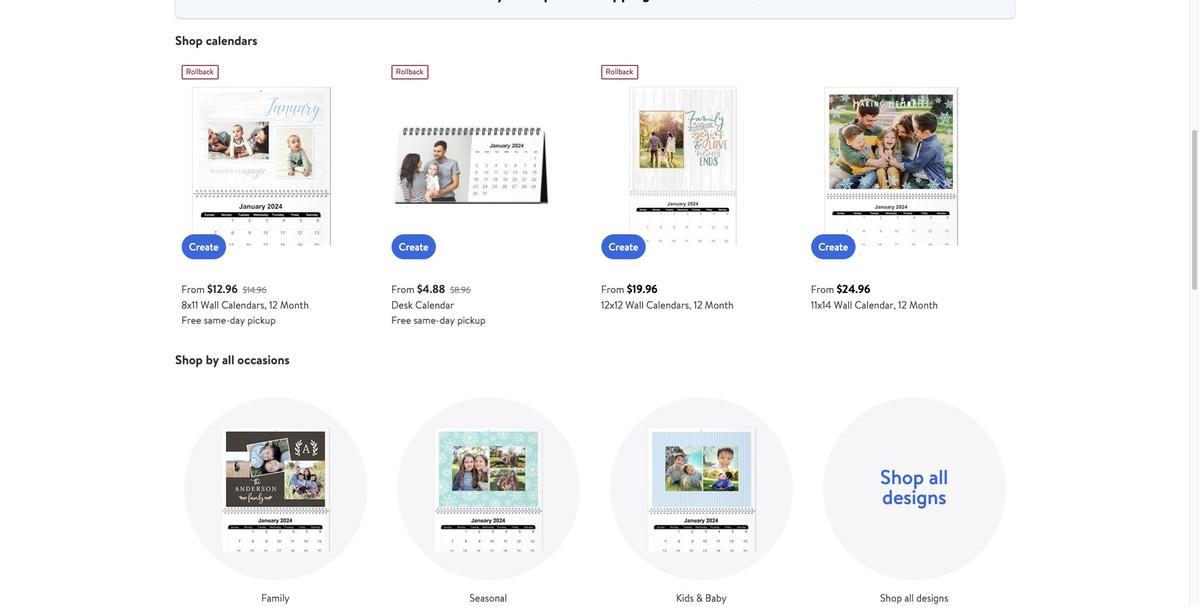 Task type: describe. For each thing, give the bounding box(es) containing it.
day inside from $12.96 $14.96 8x11 wall calendars, 12 month free same-day pickup
[[230, 313, 245, 327]]

create for $19.96
[[609, 240, 639, 254]]

free inside the from $4.88 $8.96 desk calendar free same-day pickup
[[391, 313, 411, 327]]

kids & baby
[[676, 591, 727, 605]]

from $24.96 11x14 wall calendar, 12 month
[[811, 281, 939, 312]]

12 for $24.96
[[899, 298, 907, 312]]

create button for $12.96
[[182, 234, 226, 259]]

same- inside from $12.96 $14.96 8x11 wall calendars, 12 month free same-day pickup
[[204, 313, 230, 327]]

11x14
[[811, 298, 832, 312]]

from $12.96 $14.96 8x11 wall calendars, 12 month free same-day pickup
[[182, 281, 309, 327]]

family is everything - wall calendar design image
[[184, 397, 367, 580]]

all for shop all
[[929, 463, 949, 490]]

desk calendar image
[[391, 86, 551, 246]]

month for $24.96
[[910, 298, 939, 312]]

create button for $4.88
[[391, 234, 436, 259]]

12 inside from $12.96 $14.96 8x11 wall calendars, 12 month free same-day pickup
[[269, 298, 278, 312]]

shop calendars
[[175, 32, 258, 49]]

$14.96
[[243, 284, 267, 296]]

seasonal link
[[397, 397, 580, 605]]

family link
[[184, 397, 367, 605]]

8x11
[[182, 298, 198, 312]]

12 month 12x12 wall calendar image
[[601, 86, 761, 246]]

create for $24.96
[[819, 240, 849, 254]]

shop all
[[881, 463, 949, 490]]

calendar,
[[855, 298, 896, 312]]

1 vertical spatial designs
[[917, 591, 949, 605]]

baby
[[706, 591, 727, 605]]

calendars, inside from $12.96 $14.96 8x11 wall calendars, 12 month free same-day pickup
[[222, 298, 267, 312]]

from $4.88 $8.96 desk calendar free same-day pickup
[[391, 281, 486, 327]]

&
[[697, 591, 703, 605]]

shop by all occasions
[[175, 351, 290, 368]]

same- inside the from $4.88 $8.96 desk calendar free same-day pickup
[[414, 313, 440, 327]]

baby boy - wall calendar design image
[[610, 397, 793, 580]]

family
[[261, 591, 290, 605]]

create button for $24.96
[[811, 234, 856, 259]]

$8.96
[[450, 284, 471, 296]]

calendars, inside from $19.96 12x12 wall calendars, 12 month
[[647, 298, 692, 312]]

create button for $19.96
[[601, 234, 646, 259]]

shop all designs
[[881, 591, 949, 605]]

kids & baby link
[[610, 397, 793, 605]]

month for $19.96
[[705, 298, 734, 312]]



Task type: locate. For each thing, give the bounding box(es) containing it.
1 horizontal spatial month
[[705, 298, 734, 312]]

0 horizontal spatial month
[[280, 298, 309, 312]]

1 12 from the left
[[269, 298, 278, 312]]

designs
[[883, 483, 947, 510], [917, 591, 949, 605]]

same- down $12.96
[[204, 313, 230, 327]]

1 horizontal spatial day
[[440, 313, 455, 327]]

create button up $4.88
[[391, 234, 436, 259]]

2 horizontal spatial month
[[910, 298, 939, 312]]

from inside from $12.96 $14.96 8x11 wall calendars, 12 month free same-day pickup
[[182, 282, 205, 296]]

from inside the from $4.88 $8.96 desk calendar free same-day pickup
[[391, 282, 415, 296]]

calendars, down "$19.96" at the top right of page
[[647, 298, 692, 312]]

0 horizontal spatial all
[[222, 351, 234, 368]]

month inside from $24.96 11x14 wall calendar, 12 month
[[910, 298, 939, 312]]

1 create button from the left
[[182, 234, 226, 259]]

calendar
[[415, 298, 454, 312]]

12 month 8x11 wall calendar image
[[182, 86, 341, 246]]

2 free from the left
[[391, 313, 411, 327]]

1 create from the left
[[189, 240, 219, 254]]

create button up "$19.96" at the top right of page
[[601, 234, 646, 259]]

$24.96
[[837, 281, 871, 297]]

2 horizontal spatial 12
[[899, 298, 907, 312]]

create
[[189, 240, 219, 254], [399, 240, 429, 254], [609, 240, 639, 254], [819, 240, 849, 254]]

pickup inside the from $4.88 $8.96 desk calendar free same-day pickup
[[457, 313, 486, 327]]

1 horizontal spatial wall
[[626, 298, 644, 312]]

same-
[[204, 313, 230, 327], [414, 313, 440, 327]]

pickup
[[248, 313, 276, 327], [457, 313, 486, 327]]

3 create from the left
[[609, 240, 639, 254]]

1 month from the left
[[280, 298, 309, 312]]

12x12
[[601, 298, 623, 312]]

month inside from $19.96 12x12 wall calendars, 12 month
[[705, 298, 734, 312]]

from inside from $19.96 12x12 wall calendars, 12 month
[[601, 282, 625, 296]]

12 inside from $24.96 11x14 wall calendar, 12 month
[[899, 298, 907, 312]]

shop for shop calendars
[[175, 32, 203, 49]]

kids
[[676, 591, 694, 605]]

1 from from the left
[[182, 282, 205, 296]]

2 vertical spatial all
[[905, 591, 914, 605]]

from inside from $24.96 11x14 wall calendar, 12 month
[[811, 282, 835, 296]]

all for shop all designs
[[905, 591, 914, 605]]

1 horizontal spatial 12
[[694, 298, 703, 312]]

shop
[[175, 32, 203, 49], [175, 351, 203, 368], [881, 463, 925, 490], [881, 591, 903, 605]]

pickup inside from $12.96 $14.96 8x11 wall calendars, 12 month free same-day pickup
[[248, 313, 276, 327]]

wall for $19.96
[[626, 298, 644, 312]]

free down 8x11
[[182, 313, 201, 327]]

3 from from the left
[[601, 282, 625, 296]]

1 calendars, from the left
[[222, 298, 267, 312]]

12
[[269, 298, 278, 312], [694, 298, 703, 312], [899, 298, 907, 312]]

12 inside from $19.96 12x12 wall calendars, 12 month
[[694, 298, 703, 312]]

1 wall from the left
[[201, 298, 219, 312]]

2 month from the left
[[705, 298, 734, 312]]

calendars
[[206, 32, 258, 49]]

create up $24.96 at the top of the page
[[819, 240, 849, 254]]

create up "$19.96" at the top right of page
[[609, 240, 639, 254]]

2 wall from the left
[[626, 298, 644, 312]]

wall
[[201, 298, 219, 312], [626, 298, 644, 312], [834, 298, 853, 312]]

free down desk
[[391, 313, 411, 327]]

1 horizontal spatial pickup
[[457, 313, 486, 327]]

2 12 from the left
[[694, 298, 703, 312]]

day inside the from $4.88 $8.96 desk calendar free same-day pickup
[[440, 313, 455, 327]]

month
[[280, 298, 309, 312], [705, 298, 734, 312], [910, 298, 939, 312]]

4 create button from the left
[[811, 234, 856, 259]]

3 12 from the left
[[899, 298, 907, 312]]

3 month from the left
[[910, 298, 939, 312]]

shop for shop by all occasions
[[175, 351, 203, 368]]

create button up $12.96
[[182, 234, 226, 259]]

1 horizontal spatial all
[[905, 591, 914, 605]]

2 same- from the left
[[414, 313, 440, 327]]

0 vertical spatial all
[[222, 351, 234, 368]]

from up 8x11
[[182, 282, 205, 296]]

2 day from the left
[[440, 313, 455, 327]]

month inside from $12.96 $14.96 8x11 wall calendars, 12 month free same-day pickup
[[280, 298, 309, 312]]

wall inside from $12.96 $14.96 8x11 wall calendars, 12 month free same-day pickup
[[201, 298, 219, 312]]

2 create button from the left
[[391, 234, 436, 259]]

2 horizontal spatial all
[[929, 463, 949, 490]]

free
[[182, 313, 201, 327], [391, 313, 411, 327]]

3 create button from the left
[[601, 234, 646, 259]]

0 horizontal spatial free
[[182, 313, 201, 327]]

4 from from the left
[[811, 282, 835, 296]]

wall for $24.96
[[834, 298, 853, 312]]

12 for $19.96
[[694, 298, 703, 312]]

2 pickup from the left
[[457, 313, 486, 327]]

2 calendars, from the left
[[647, 298, 692, 312]]

0 horizontal spatial same-
[[204, 313, 230, 327]]

11x14 wall calendar image
[[811, 86, 971, 246]]

by
[[206, 351, 219, 368]]

day down $12.96
[[230, 313, 245, 327]]

create for $12.96
[[189, 240, 219, 254]]

from for $4.88
[[391, 282, 415, 296]]

seasonal patterns - wall calendar design image
[[397, 397, 580, 580]]

create up $4.88
[[399, 240, 429, 254]]

0 horizontal spatial wall
[[201, 298, 219, 312]]

calendars, down $14.96
[[222, 298, 267, 312]]

from for $12.96
[[182, 282, 205, 296]]

1 free from the left
[[182, 313, 201, 327]]

calendars,
[[222, 298, 267, 312], [647, 298, 692, 312]]

2 create from the left
[[399, 240, 429, 254]]

pickup down $14.96
[[248, 313, 276, 327]]

1 vertical spatial all
[[929, 463, 949, 490]]

2 from from the left
[[391, 282, 415, 296]]

create button up $24.96 at the top of the page
[[811, 234, 856, 259]]

day down calendar
[[440, 313, 455, 327]]

wall right 8x11
[[201, 298, 219, 312]]

3 wall from the left
[[834, 298, 853, 312]]

0 horizontal spatial day
[[230, 313, 245, 327]]

1 horizontal spatial free
[[391, 313, 411, 327]]

from for $24.96
[[811, 282, 835, 296]]

1 horizontal spatial same-
[[414, 313, 440, 327]]

from
[[182, 282, 205, 296], [391, 282, 415, 296], [601, 282, 625, 296], [811, 282, 835, 296]]

free inside from $12.96 $14.96 8x11 wall calendars, 12 month free same-day pickup
[[182, 313, 201, 327]]

from for $19.96
[[601, 282, 625, 296]]

1 day from the left
[[230, 313, 245, 327]]

shop for shop all
[[881, 463, 925, 490]]

from up 11x14
[[811, 282, 835, 296]]

day
[[230, 313, 245, 327], [440, 313, 455, 327]]

shop for shop all designs
[[881, 591, 903, 605]]

1 same- from the left
[[204, 313, 230, 327]]

$4.88
[[417, 281, 445, 297]]

wall down "$19.96" at the top right of page
[[626, 298, 644, 312]]

$19.96
[[627, 281, 658, 297]]

1 pickup from the left
[[248, 313, 276, 327]]

wall down $24.96 at the top of the page
[[834, 298, 853, 312]]

0 horizontal spatial calendars,
[[222, 298, 267, 312]]

1 horizontal spatial calendars,
[[647, 298, 692, 312]]

4 create from the left
[[819, 240, 849, 254]]

from $19.96 12x12 wall calendars, 12 month
[[601, 281, 734, 312]]

create for $4.88
[[399, 240, 429, 254]]

create button
[[182, 234, 226, 259], [391, 234, 436, 259], [601, 234, 646, 259], [811, 234, 856, 259]]

wall inside from $19.96 12x12 wall calendars, 12 month
[[626, 298, 644, 312]]

0 horizontal spatial pickup
[[248, 313, 276, 327]]

all
[[222, 351, 234, 368], [929, 463, 949, 490], [905, 591, 914, 605]]

occasions
[[237, 351, 290, 368]]

2 horizontal spatial wall
[[834, 298, 853, 312]]

from up desk
[[391, 282, 415, 296]]

from up 12x12
[[601, 282, 625, 296]]

pickup down $8.96
[[457, 313, 486, 327]]

0 horizontal spatial 12
[[269, 298, 278, 312]]

desk
[[391, 298, 413, 312]]

seasonal
[[470, 591, 507, 605]]

same- down calendar
[[414, 313, 440, 327]]

create up $12.96
[[189, 240, 219, 254]]

0 vertical spatial designs
[[883, 483, 947, 510]]

$12.96
[[207, 281, 238, 297]]

wall inside from $24.96 11x14 wall calendar, 12 month
[[834, 298, 853, 312]]



Task type: vqa. For each thing, say whether or not it's contained in the screenshot.
leftmost pickup
yes



